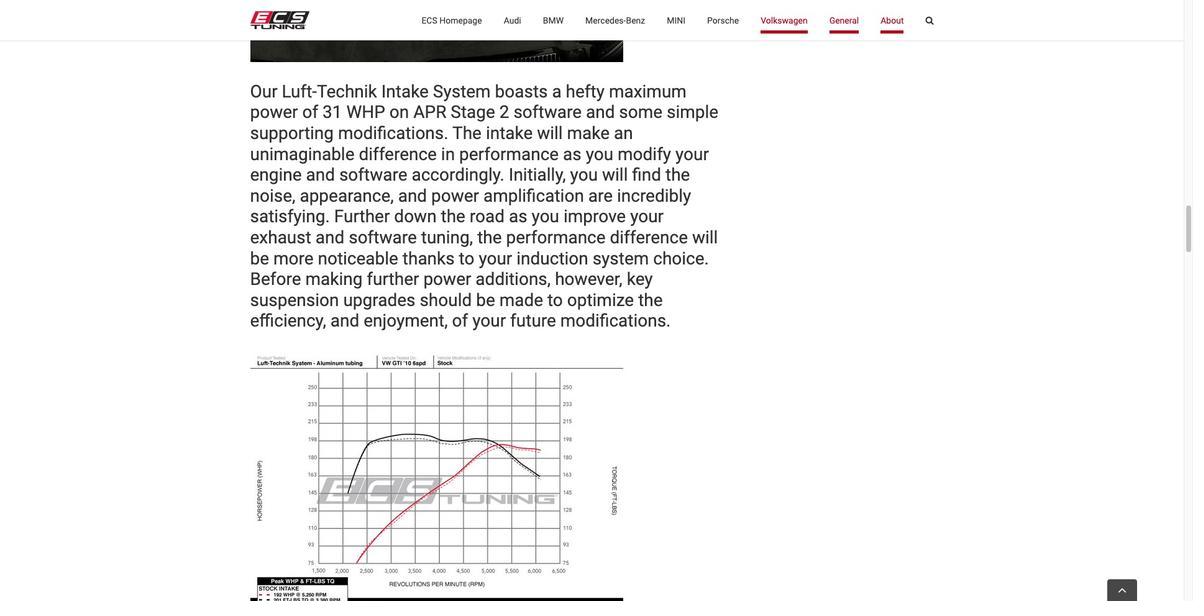 Task type: describe. For each thing, give the bounding box(es) containing it.
additions,
[[476, 269, 551, 290]]

luft-
[[282, 81, 317, 102]]

appearance,
[[300, 186, 394, 206]]

efficiency,
[[250, 311, 326, 332]]

whp
[[347, 102, 385, 123]]

the down key
[[639, 290, 663, 311]]

1 vertical spatial software
[[339, 165, 407, 185]]

bmw link
[[543, 0, 564, 40]]

noticeable
[[318, 248, 398, 269]]

choice.
[[653, 248, 709, 269]]

1 vertical spatial of
[[452, 311, 468, 332]]

audi link
[[504, 0, 521, 40]]

our
[[250, 81, 278, 102]]

the right find
[[666, 165, 690, 185]]

improve
[[564, 207, 626, 227]]

our luft-technik intake system boasts a hefty maximum power of 31 whp on apr stage 2 software and some simple supporting modifications. the intake will make an unimaginable difference in performance as you modify your engine and software accordingly. initially, you will find the noise, appearance, and power amplification are incredibly satisfying. further down the road as you improve your exhaust and software tuning, the performance difference will be more noticeable thanks to your induction system choice. before making further power additions, however, key suspension upgrades should be made to optimize the efficiency, and enjoyment, of your future modifications.
[[250, 81, 719, 332]]

intake
[[382, 81, 429, 102]]

more
[[274, 248, 314, 269]]

volkswagen
[[761, 15, 808, 25]]

hefty
[[566, 81, 605, 102]]

system
[[593, 248, 649, 269]]

before
[[250, 269, 301, 290]]

suspension
[[250, 290, 339, 311]]

and up noticeable
[[316, 228, 345, 248]]

induction
[[517, 248, 589, 269]]

however,
[[555, 269, 623, 290]]

porsche link
[[707, 0, 739, 40]]

thanks
[[403, 248, 455, 269]]

further
[[367, 269, 419, 290]]

1 vertical spatial performance
[[506, 228, 606, 248]]

making
[[305, 269, 363, 290]]

0 vertical spatial as
[[563, 144, 582, 165]]

tuning,
[[421, 228, 473, 248]]

noise,
[[250, 186, 296, 206]]

initially,
[[509, 165, 566, 185]]

volkswagen link
[[761, 0, 808, 40]]

0 vertical spatial software
[[514, 102, 582, 123]]

key
[[627, 269, 653, 290]]

1 vertical spatial power
[[431, 186, 479, 206]]

boasts
[[495, 81, 548, 102]]

1 horizontal spatial to
[[548, 290, 563, 311]]

system
[[433, 81, 491, 102]]

0 horizontal spatial be
[[250, 248, 269, 269]]

mercedes-benz link
[[586, 0, 645, 40]]

and up make
[[586, 102, 615, 123]]

0 vertical spatial performance
[[459, 144, 559, 165]]

intake
[[486, 123, 533, 144]]

mini
[[667, 15, 686, 25]]

upgrades
[[343, 290, 416, 311]]

your down simple
[[676, 144, 709, 165]]

a
[[552, 81, 562, 102]]

enjoyment,
[[364, 311, 448, 332]]

road
[[470, 207, 505, 227]]

2 horizontal spatial will
[[692, 228, 718, 248]]

ecs homepage link
[[422, 0, 482, 40]]

the
[[453, 123, 482, 144]]

find
[[632, 165, 661, 185]]

2 vertical spatial power
[[424, 269, 471, 290]]

future
[[510, 311, 556, 332]]

ecs
[[422, 15, 437, 25]]



Task type: locate. For each thing, give the bounding box(es) containing it.
on
[[390, 102, 409, 123]]

31
[[323, 102, 342, 123]]

1 horizontal spatial of
[[452, 311, 468, 332]]

apr
[[414, 102, 447, 123]]

of
[[302, 102, 318, 123], [452, 311, 468, 332]]

1 vertical spatial to
[[548, 290, 563, 311]]

homepage
[[440, 15, 482, 25]]

your down made at the left of the page
[[473, 311, 506, 332]]

stage
[[451, 102, 495, 123]]

amplification
[[484, 186, 584, 206]]

difference
[[359, 144, 437, 165], [610, 228, 688, 248]]

2 vertical spatial software
[[349, 228, 417, 248]]

unimaginable
[[250, 144, 355, 165]]

simple
[[667, 102, 719, 123]]

power down our
[[250, 102, 298, 123]]

porsche
[[707, 15, 739, 25]]

ecs tuning logo image
[[250, 11, 309, 29]]

1 horizontal spatial will
[[602, 165, 628, 185]]

will up are
[[602, 165, 628, 185]]

mini link
[[667, 0, 686, 40]]

2 vertical spatial you
[[532, 207, 560, 227]]

made
[[500, 290, 543, 311]]

will up choice.
[[692, 228, 718, 248]]

1 horizontal spatial modifications.
[[561, 311, 671, 332]]

and up down
[[398, 186, 427, 206]]

and
[[586, 102, 615, 123], [306, 165, 335, 185], [398, 186, 427, 206], [316, 228, 345, 248], [331, 311, 360, 332]]

you
[[586, 144, 614, 165], [570, 165, 598, 185], [532, 207, 560, 227]]

difference up system
[[610, 228, 688, 248]]

be
[[250, 248, 269, 269], [476, 290, 495, 311]]

0 vertical spatial will
[[537, 123, 563, 144]]

further
[[334, 207, 390, 227]]

benz
[[626, 15, 645, 25]]

an
[[614, 123, 633, 144]]

1 horizontal spatial difference
[[610, 228, 688, 248]]

and down upgrades
[[331, 311, 360, 332]]

maximum
[[609, 81, 687, 102]]

0 horizontal spatial difference
[[359, 144, 437, 165]]

exhaust
[[250, 228, 311, 248]]

0 vertical spatial to
[[459, 248, 475, 269]]

software down further
[[349, 228, 417, 248]]

as down make
[[563, 144, 582, 165]]

audi
[[504, 15, 521, 25]]

supporting
[[250, 123, 334, 144]]

difference down 'on'
[[359, 144, 437, 165]]

0 horizontal spatial as
[[509, 207, 528, 227]]

optimize
[[567, 290, 634, 311]]

as down "amplification"
[[509, 207, 528, 227]]

the
[[666, 165, 690, 185], [441, 207, 466, 227], [478, 228, 502, 248], [639, 290, 663, 311]]

as
[[563, 144, 582, 165], [509, 207, 528, 227]]

of down should
[[452, 311, 468, 332]]

1 horizontal spatial be
[[476, 290, 495, 311]]

power up should
[[424, 269, 471, 290]]

0 vertical spatial difference
[[359, 144, 437, 165]]

in
[[441, 144, 455, 165]]

0 horizontal spatial to
[[459, 248, 475, 269]]

to
[[459, 248, 475, 269], [548, 290, 563, 311]]

down
[[394, 207, 437, 227]]

the up "tuning,"
[[441, 207, 466, 227]]

0 horizontal spatial modifications.
[[338, 123, 449, 144]]

ecs homepage
[[422, 15, 482, 25]]

will left make
[[537, 123, 563, 144]]

you down make
[[586, 144, 614, 165]]

about
[[881, 15, 904, 25]]

power
[[250, 102, 298, 123], [431, 186, 479, 206], [424, 269, 471, 290]]

1 horizontal spatial as
[[563, 144, 582, 165]]

accordingly.
[[412, 165, 505, 185]]

some
[[619, 102, 663, 123]]

you up are
[[570, 165, 598, 185]]

1 vertical spatial be
[[476, 290, 495, 311]]

0 vertical spatial you
[[586, 144, 614, 165]]

your
[[676, 144, 709, 165], [630, 207, 664, 227], [479, 248, 512, 269], [473, 311, 506, 332]]

your up the additions,
[[479, 248, 512, 269]]

modifications. down optimize
[[561, 311, 671, 332]]

satisfying.
[[250, 207, 330, 227]]

be up before
[[250, 248, 269, 269]]

modify
[[618, 144, 671, 165]]

make
[[567, 123, 610, 144]]

2 vertical spatial will
[[692, 228, 718, 248]]

the down road
[[478, 228, 502, 248]]

1 vertical spatial difference
[[610, 228, 688, 248]]

1 vertical spatial modifications.
[[561, 311, 671, 332]]

to down "tuning,"
[[459, 248, 475, 269]]

performance down intake
[[459, 144, 559, 165]]

bmw
[[543, 15, 564, 25]]

should
[[420, 290, 472, 311]]

0 vertical spatial modifications.
[[338, 123, 449, 144]]

will
[[537, 123, 563, 144], [602, 165, 628, 185], [692, 228, 718, 248]]

0 vertical spatial power
[[250, 102, 298, 123]]

modifications.
[[338, 123, 449, 144], [561, 311, 671, 332]]

modifications. down 'on'
[[338, 123, 449, 144]]

of left 31
[[302, 102, 318, 123]]

be down the additions,
[[476, 290, 495, 311]]

software
[[514, 102, 582, 123], [339, 165, 407, 185], [349, 228, 417, 248]]

power down accordingly.
[[431, 186, 479, 206]]

1 vertical spatial you
[[570, 165, 598, 185]]

0 horizontal spatial of
[[302, 102, 318, 123]]

2
[[500, 102, 509, 123]]

your down incredibly
[[630, 207, 664, 227]]

1 vertical spatial will
[[602, 165, 628, 185]]

and down unimaginable
[[306, 165, 335, 185]]

to up future
[[548, 290, 563, 311]]

you down "amplification"
[[532, 207, 560, 227]]

0 vertical spatial of
[[302, 102, 318, 123]]

mercedes-benz
[[586, 15, 645, 25]]

engine
[[250, 165, 302, 185]]

about link
[[881, 0, 904, 40]]

software down a
[[514, 102, 582, 123]]

are
[[589, 186, 613, 206]]

0 vertical spatial be
[[250, 248, 269, 269]]

incredibly
[[617, 186, 691, 206]]

general
[[830, 15, 859, 25]]

performance
[[459, 144, 559, 165], [506, 228, 606, 248]]

1 vertical spatial as
[[509, 207, 528, 227]]

software up appearance,
[[339, 165, 407, 185]]

general link
[[830, 0, 859, 40]]

technik
[[317, 81, 377, 102]]

0 horizontal spatial will
[[537, 123, 563, 144]]

performance up induction
[[506, 228, 606, 248]]

mercedes-
[[586, 15, 626, 25]]



